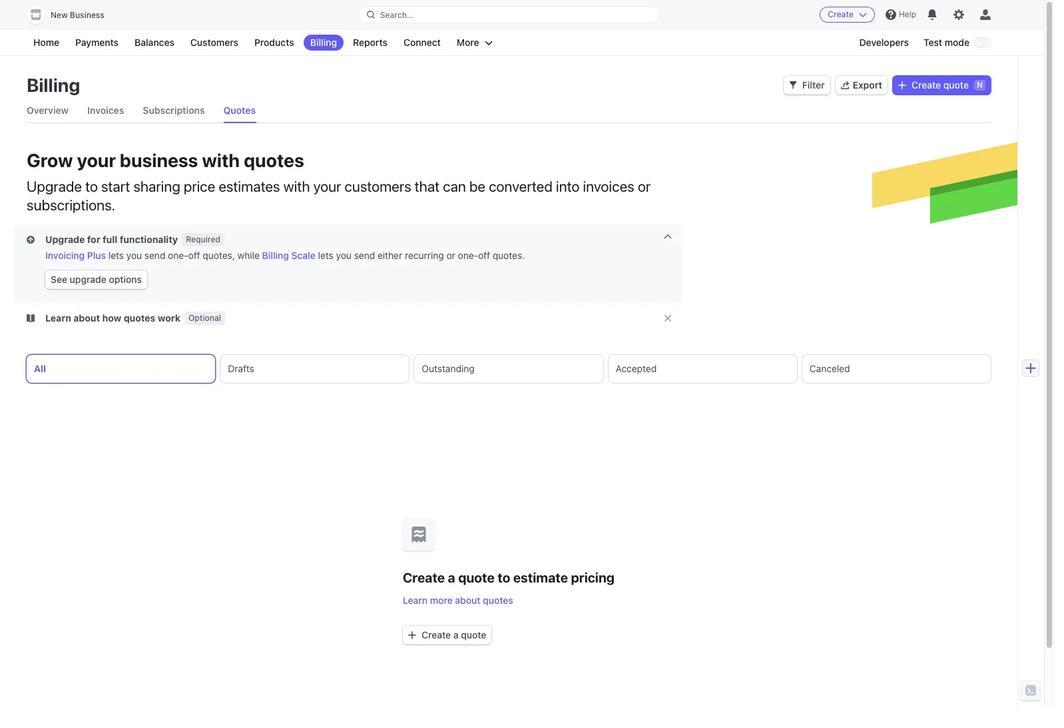 Task type: locate. For each thing, give the bounding box(es) containing it.
work
[[158, 312, 180, 324]]

billing right while
[[262, 250, 289, 261]]

1 horizontal spatial lets
[[318, 250, 333, 261]]

quote left the n
[[943, 79, 969, 91]]

svg image up "all"
[[27, 314, 35, 322]]

2 horizontal spatial billing
[[310, 37, 337, 48]]

payments
[[75, 37, 119, 48]]

0 vertical spatial or
[[638, 178, 651, 195]]

1 vertical spatial to
[[498, 570, 510, 585]]

scale
[[291, 250, 316, 261]]

1 vertical spatial learn
[[403, 594, 428, 606]]

svg image inside upgrade for full functionality dropdown button
[[27, 236, 35, 244]]

create up more
[[403, 570, 445, 585]]

2 tab list from the top
[[27, 355, 991, 383]]

subscriptions.
[[27, 196, 115, 214]]

about right more
[[455, 594, 480, 606]]

billing inside billing link
[[310, 37, 337, 48]]

0 horizontal spatial about
[[73, 312, 100, 324]]

create inside button
[[828, 9, 854, 19]]

send down functionality on the top of the page
[[144, 250, 165, 261]]

1 horizontal spatial learn
[[403, 594, 428, 606]]

can
[[443, 178, 466, 195]]

learn inside dropdown button
[[45, 312, 71, 324]]

with up price
[[202, 149, 240, 171]]

balances
[[135, 37, 174, 48]]

quote for create a quote
[[461, 629, 486, 640]]

products link
[[248, 35, 301, 51]]

2 lets from the left
[[318, 250, 333, 261]]

1 horizontal spatial one-
[[458, 250, 478, 261]]

0 horizontal spatial quotes
[[124, 312, 155, 324]]

0 vertical spatial billing
[[310, 37, 337, 48]]

1 horizontal spatial or
[[638, 178, 651, 195]]

reports link
[[346, 35, 394, 51]]

upgrade inside 'grow your business with quotes upgrade to start sharing price estimates with your customers that can be converted into invoices or subscriptions.'
[[27, 178, 82, 195]]

upgrade for full functionality
[[45, 234, 178, 245]]

0 vertical spatial upgrade
[[27, 178, 82, 195]]

connect
[[404, 37, 441, 48]]

subscriptions
[[143, 105, 205, 116]]

a
[[448, 570, 455, 585], [453, 629, 459, 640]]

billing
[[310, 37, 337, 48], [27, 74, 80, 96], [262, 250, 289, 261]]

overview link
[[27, 99, 69, 123]]

one-
[[168, 250, 188, 261], [458, 250, 478, 261]]

1 horizontal spatial quotes
[[244, 149, 304, 171]]

svg image
[[789, 81, 797, 89], [27, 236, 35, 244], [27, 314, 35, 322], [408, 631, 416, 639]]

to inside 'grow your business with quotes upgrade to start sharing price estimates with your customers that can be converted into invoices or subscriptions.'
[[85, 178, 98, 195]]

svg image inside learn about how quotes work dropdown button
[[27, 314, 35, 322]]

1 vertical spatial upgrade
[[45, 234, 85, 245]]

for
[[87, 234, 100, 245]]

to left estimate
[[498, 570, 510, 585]]

1 horizontal spatial off
[[478, 250, 490, 261]]

billing up the overview
[[27, 74, 80, 96]]

off down required
[[188, 250, 200, 261]]

0 horizontal spatial one-
[[168, 250, 188, 261]]

send left either
[[354, 250, 375, 261]]

billing scale link
[[262, 250, 316, 261]]

all button
[[27, 355, 215, 383]]

1 horizontal spatial with
[[283, 178, 310, 195]]

1 vertical spatial with
[[283, 178, 310, 195]]

upgrade for full functionality button
[[27, 233, 181, 246]]

2 vertical spatial quotes
[[483, 594, 513, 606]]

to left start
[[85, 178, 98, 195]]

0 horizontal spatial or
[[446, 250, 455, 261]]

lets right scale
[[318, 250, 333, 261]]

your
[[77, 149, 116, 171], [313, 178, 341, 195]]

svg image for create a quote
[[408, 631, 416, 639]]

0 horizontal spatial off
[[188, 250, 200, 261]]

0 horizontal spatial to
[[85, 178, 98, 195]]

quotes inside learn about how quotes work dropdown button
[[124, 312, 155, 324]]

learn left more
[[403, 594, 428, 606]]

1 vertical spatial quote
[[458, 570, 495, 585]]

canceled button
[[802, 355, 991, 383]]

Search… search field
[[359, 6, 659, 23]]

tab list containing all
[[27, 355, 991, 383]]

customers
[[345, 178, 411, 195]]

1 horizontal spatial you
[[336, 250, 352, 261]]

create quote
[[912, 79, 969, 91]]

0 vertical spatial tab list
[[27, 99, 991, 123]]

1 horizontal spatial about
[[455, 594, 480, 606]]

learn
[[45, 312, 71, 324], [403, 594, 428, 606]]

upgrade
[[27, 178, 82, 195], [45, 234, 85, 245]]

0 horizontal spatial with
[[202, 149, 240, 171]]

billing link
[[303, 35, 344, 51]]

a up learn more about quotes
[[448, 570, 455, 585]]

quote
[[943, 79, 969, 91], [458, 570, 495, 585], [461, 629, 486, 640]]

2 vertical spatial billing
[[262, 250, 289, 261]]

overview
[[27, 105, 69, 116]]

quotes down 'create a quote to estimate pricing'
[[483, 594, 513, 606]]

one- left the quotes.
[[458, 250, 478, 261]]

quotes
[[223, 105, 256, 116]]

quote for create a quote to estimate pricing
[[458, 570, 495, 585]]

quotes for learn more about quotes
[[483, 594, 513, 606]]

1 off from the left
[[188, 250, 200, 261]]

drafts
[[228, 363, 254, 374]]

0 vertical spatial a
[[448, 570, 455, 585]]

2 horizontal spatial quotes
[[483, 594, 513, 606]]

about
[[73, 312, 100, 324], [455, 594, 480, 606]]

or right recurring
[[446, 250, 455, 261]]

learn for learn more about quotes
[[403, 594, 428, 606]]

2 send from the left
[[354, 250, 375, 261]]

0 vertical spatial quotes
[[244, 149, 304, 171]]

home link
[[27, 35, 66, 51]]

0 horizontal spatial send
[[144, 250, 165, 261]]

svg image inside "create a quote" link
[[408, 631, 416, 639]]

create
[[828, 9, 854, 19], [912, 79, 941, 91], [403, 570, 445, 585], [422, 629, 451, 640]]

svg image left create a quote
[[408, 631, 416, 639]]

1 vertical spatial a
[[453, 629, 459, 640]]

create up developers link
[[828, 9, 854, 19]]

how
[[102, 312, 121, 324]]

1 horizontal spatial your
[[313, 178, 341, 195]]

upgrade up invoicing
[[45, 234, 85, 245]]

about left "how"
[[73, 312, 100, 324]]

quote down learn more about quotes
[[461, 629, 486, 640]]

svg image
[[898, 81, 906, 89]]

to
[[85, 178, 98, 195], [498, 570, 510, 585]]

0 horizontal spatial your
[[77, 149, 116, 171]]

create for create a quote to estimate pricing
[[403, 570, 445, 585]]

with right estimates
[[283, 178, 310, 195]]

you
[[126, 250, 142, 261], [336, 250, 352, 261]]

0 vertical spatial quote
[[943, 79, 969, 91]]

business
[[120, 149, 198, 171]]

tab list
[[27, 99, 991, 123], [27, 355, 991, 383]]

1 tab list from the top
[[27, 99, 991, 123]]

your left the customers
[[313, 178, 341, 195]]

svg image left filter
[[789, 81, 797, 89]]

estimate
[[513, 570, 568, 585]]

quote up learn more about quotes link
[[458, 570, 495, 585]]

svg image for learn about how quotes work
[[27, 314, 35, 322]]

1 vertical spatial or
[[446, 250, 455, 261]]

0 horizontal spatial lets
[[108, 250, 124, 261]]

you right scale
[[336, 250, 352, 261]]

your up start
[[77, 149, 116, 171]]

new business
[[51, 10, 104, 20]]

create right svg icon
[[912, 79, 941, 91]]

quotes up estimates
[[244, 149, 304, 171]]

1 you from the left
[[126, 250, 142, 261]]

create down more
[[422, 629, 451, 640]]

lets
[[108, 250, 124, 261], [318, 250, 333, 261]]

export
[[853, 79, 882, 91]]

create button
[[820, 7, 875, 23]]

outstanding
[[422, 363, 475, 374]]

0 horizontal spatial you
[[126, 250, 142, 261]]

off left the quotes.
[[478, 250, 490, 261]]

1 vertical spatial quotes
[[124, 312, 155, 324]]

that
[[415, 178, 440, 195]]

a down learn more about quotes
[[453, 629, 459, 640]]

svg image down subscriptions. on the top left
[[27, 236, 35, 244]]

with
[[202, 149, 240, 171], [283, 178, 310, 195]]

send
[[144, 250, 165, 261], [354, 250, 375, 261]]

1 vertical spatial your
[[313, 178, 341, 195]]

create inside "create a quote" link
[[422, 629, 451, 640]]

upgrade inside dropdown button
[[45, 234, 85, 245]]

quotes inside 'grow your business with quotes upgrade to start sharing price estimates with your customers that can be converted into invoices or subscriptions.'
[[244, 149, 304, 171]]

0 horizontal spatial billing
[[27, 74, 80, 96]]

billing left reports
[[310, 37, 337, 48]]

payments link
[[69, 35, 125, 51]]

you down functionality on the top of the page
[[126, 250, 142, 261]]

one- down required
[[168, 250, 188, 261]]

lets down upgrade for full functionality
[[108, 250, 124, 261]]

learn down see
[[45, 312, 71, 324]]

1 vertical spatial tab list
[[27, 355, 991, 383]]

quotes right "how"
[[124, 312, 155, 324]]

create for create
[[828, 9, 854, 19]]

1 horizontal spatial send
[[354, 250, 375, 261]]

tab list containing overview
[[27, 99, 991, 123]]

0 vertical spatial learn
[[45, 312, 71, 324]]

a inside "create a quote" link
[[453, 629, 459, 640]]

0 vertical spatial your
[[77, 149, 116, 171]]

upgrade up subscriptions. on the top left
[[27, 178, 82, 195]]

or right invoices
[[638, 178, 651, 195]]

be
[[469, 178, 485, 195]]

invoicing
[[45, 250, 85, 261]]

0 vertical spatial to
[[85, 178, 98, 195]]

options
[[109, 274, 142, 285]]

svg image inside filter popup button
[[789, 81, 797, 89]]

0 vertical spatial about
[[73, 312, 100, 324]]

2 vertical spatial quote
[[461, 629, 486, 640]]

0 horizontal spatial learn
[[45, 312, 71, 324]]

svg image for upgrade for full functionality
[[27, 236, 35, 244]]



Task type: vqa. For each thing, say whether or not it's contained in the screenshot.
svg image inside the Create a quote link
yes



Task type: describe. For each thing, give the bounding box(es) containing it.
recurring
[[405, 250, 444, 261]]

learn for learn about how quotes work
[[45, 312, 71, 324]]

create a quote link
[[403, 626, 492, 644]]

0 vertical spatial with
[[202, 149, 240, 171]]

more
[[430, 594, 453, 606]]

more
[[457, 37, 479, 48]]

functionality
[[120, 234, 178, 245]]

into
[[556, 178, 580, 195]]

mode
[[945, 37, 970, 48]]

invoicing plus link
[[45, 250, 106, 261]]

sharing
[[133, 178, 180, 195]]

required
[[186, 234, 220, 244]]

1 vertical spatial billing
[[27, 74, 80, 96]]

Search… text field
[[359, 6, 659, 23]]

filter button
[[784, 76, 830, 95]]

export button
[[835, 76, 888, 95]]

a for create a quote to estimate pricing
[[448, 570, 455, 585]]

pricing
[[571, 570, 615, 585]]

1 send from the left
[[144, 250, 165, 261]]

reports
[[353, 37, 388, 48]]

create a quote to estimate pricing
[[403, 570, 615, 585]]

help button
[[880, 4, 922, 25]]

invoices link
[[87, 99, 124, 123]]

canceled
[[810, 363, 850, 374]]

n
[[977, 80, 983, 90]]

grow
[[27, 149, 73, 171]]

quotes for learn about how quotes work
[[124, 312, 155, 324]]

a for create a quote
[[453, 629, 459, 640]]

new business button
[[27, 5, 118, 24]]

create for create a quote
[[422, 629, 451, 640]]

developers
[[859, 37, 909, 48]]

search…
[[380, 10, 414, 20]]

balances link
[[128, 35, 181, 51]]

2 off from the left
[[478, 250, 490, 261]]

2 one- from the left
[[458, 250, 478, 261]]

create a quote
[[422, 629, 486, 640]]

full
[[103, 234, 117, 245]]

new
[[51, 10, 68, 20]]

while
[[237, 250, 260, 261]]

upgrade
[[70, 274, 106, 285]]

estimates
[[219, 178, 280, 195]]

connect link
[[397, 35, 447, 51]]

1 vertical spatial about
[[455, 594, 480, 606]]

subscriptions link
[[143, 99, 205, 123]]

1 one- from the left
[[168, 250, 188, 261]]

see upgrade options
[[51, 274, 142, 285]]

learn more about quotes link
[[403, 594, 513, 606]]

learn about how quotes work
[[45, 312, 180, 324]]

outstanding button
[[414, 355, 603, 383]]

invoices
[[87, 105, 124, 116]]

notifications image
[[927, 9, 938, 20]]

2 you from the left
[[336, 250, 352, 261]]

either
[[378, 250, 402, 261]]

learn about how quotes work button
[[27, 312, 183, 325]]

quotes.
[[493, 250, 525, 261]]

learn more about quotes
[[403, 594, 513, 606]]

plus
[[87, 250, 106, 261]]

invoicing plus lets you send one-off quotes, while billing scale lets you send either recurring or one-off quotes.
[[45, 250, 525, 261]]

about inside learn about how quotes work dropdown button
[[73, 312, 100, 324]]

start
[[101, 178, 130, 195]]

customers link
[[184, 35, 245, 51]]

accepted
[[616, 363, 657, 374]]

all
[[34, 363, 46, 374]]

developers link
[[853, 35, 916, 51]]

1 lets from the left
[[108, 250, 124, 261]]

test mode
[[924, 37, 970, 48]]

quotes,
[[203, 250, 235, 261]]

invoices
[[583, 178, 634, 195]]

home
[[33, 37, 59, 48]]

see
[[51, 274, 67, 285]]

price
[[184, 178, 215, 195]]

create for create quote
[[912, 79, 941, 91]]

test
[[924, 37, 942, 48]]

quotes link
[[223, 99, 256, 123]]

svg image for filter
[[789, 81, 797, 89]]

customers
[[190, 37, 238, 48]]

1 horizontal spatial billing
[[262, 250, 289, 261]]

filter
[[802, 79, 825, 91]]

help
[[899, 9, 916, 19]]

see upgrade options link
[[45, 270, 147, 289]]

or inside 'grow your business with quotes upgrade to start sharing price estimates with your customers that can be converted into invoices or subscriptions.'
[[638, 178, 651, 195]]

converted
[[489, 178, 553, 195]]

optional
[[188, 313, 221, 323]]

business
[[70, 10, 104, 20]]

drafts button
[[221, 355, 409, 383]]

grow your business with quotes upgrade to start sharing price estimates with your customers that can be converted into invoices or subscriptions.
[[27, 149, 651, 214]]

1 horizontal spatial to
[[498, 570, 510, 585]]

products
[[254, 37, 294, 48]]



